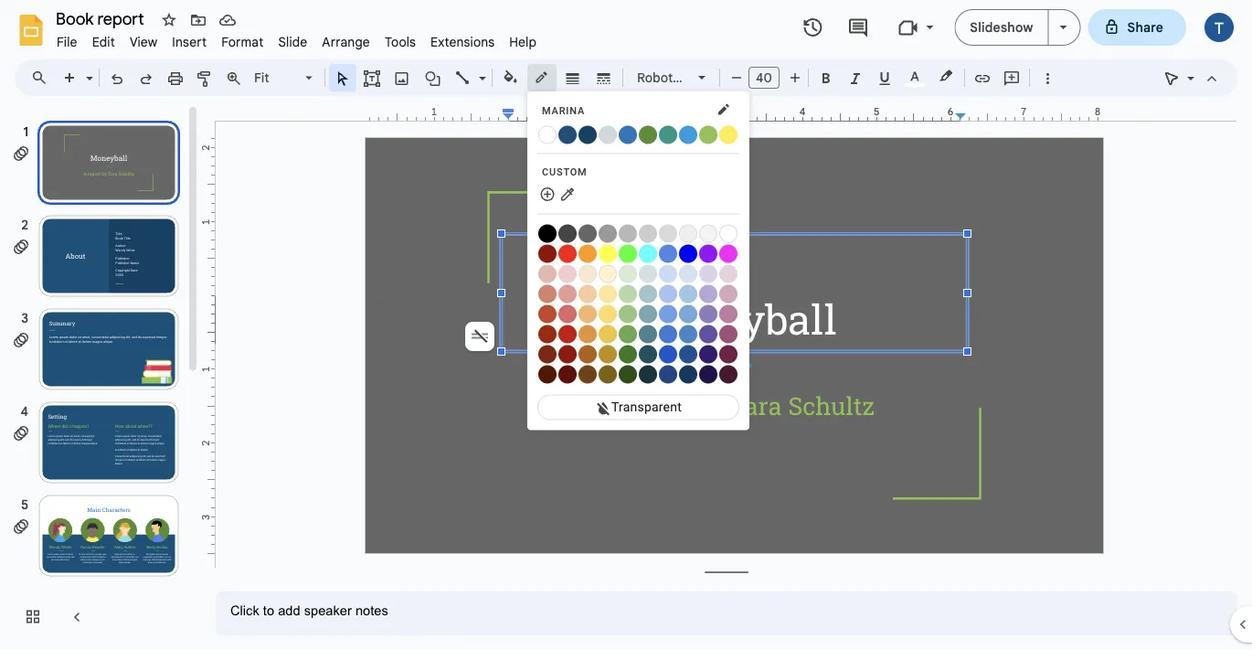 Task type: locate. For each thing, give the bounding box(es) containing it.
roboto
[[637, 69, 681, 85]]

theme color #0277bd, close to dark cornflower blue 2 image
[[619, 126, 637, 144]]

light green 2 cell
[[619, 284, 638, 303]]

7 row from the top
[[539, 304, 739, 323]]

insert
[[172, 34, 207, 50]]

light cornflower blue 1 image
[[659, 305, 678, 323]]

dark yellow 1 image
[[599, 325, 617, 343]]

slideshow
[[970, 19, 1034, 35]]

light magenta 3 image
[[720, 265, 738, 283]]

slab
[[684, 69, 710, 85]]

8 row from the top
[[539, 324, 739, 343]]

main toolbar
[[54, 64, 1063, 93]]

3 row from the top
[[539, 224, 739, 243]]

1 row from the top
[[539, 125, 739, 144]]

left margin image
[[367, 107, 514, 121]]

light cyan 2 cell
[[639, 284, 658, 303]]

dark blue 3 cell
[[679, 364, 699, 384]]

dark blue 3 image
[[679, 365, 698, 384]]

application
[[0, 0, 1253, 650]]

dark blue 2 image
[[679, 345, 698, 363]]

insert menu item
[[165, 31, 214, 53]]

10 row from the top
[[539, 364, 739, 384]]

presentation options image
[[1060, 26, 1068, 29]]

light red 2 image
[[559, 285, 577, 303]]

dark magenta 3 image
[[720, 365, 738, 384]]

red cell
[[559, 244, 578, 263]]

light gray 3 cell
[[700, 224, 719, 243]]

light gray 1 image
[[659, 224, 678, 243]]

theme color #cfd8dc, close to light gray 1 image
[[599, 126, 617, 144]]

dark orange 1 image
[[579, 325, 597, 343]]

fill color: transparent image
[[501, 65, 522, 89]]

dark green 3 cell
[[619, 364, 638, 384]]

dark red 2 cell
[[559, 344, 578, 363]]

navigation
[[0, 103, 201, 650]]

theme color #004065, close to dark blue 16 cell
[[579, 125, 598, 144]]

light blue 3 image
[[679, 265, 698, 283]]

light red 3 cell
[[559, 264, 578, 283]]

cornflower blue cell
[[659, 244, 678, 263]]

menu bar containing file
[[49, 24, 544, 54]]

light blue 3 cell
[[679, 264, 699, 283]]

5 row from the top
[[539, 264, 739, 283]]

light gray 2 image
[[679, 224, 698, 243]]

green cell
[[619, 244, 638, 263]]

light yellow 2 image
[[599, 285, 617, 303]]

6 row from the top
[[539, 284, 739, 303]]

dark yellow 3 image
[[599, 365, 617, 384]]

4 row from the top
[[539, 244, 739, 263]]

dark red 1 cell
[[559, 324, 578, 343]]

theme color white image
[[539, 126, 557, 144]]

share
[[1128, 19, 1164, 35]]

light red 1 image
[[559, 305, 577, 323]]

dark purple 1 cell
[[700, 324, 719, 343]]

dark cyan 1 cell
[[639, 324, 658, 343]]

border dash option
[[594, 65, 615, 91]]

light cyan 3 cell
[[639, 264, 658, 283]]

light magenta 2 image
[[720, 285, 738, 303]]

dark purple 3 image
[[700, 365, 718, 384]]

dark magenta 1 cell
[[720, 324, 739, 343]]

red berry image
[[539, 245, 557, 263]]

orange image
[[579, 245, 597, 263]]

live pointer settings image
[[1183, 66, 1195, 72]]

purple cell
[[700, 244, 719, 263]]

light purple 2 image
[[700, 285, 718, 303]]

dark gray 4 image
[[559, 224, 577, 243]]

insert image image
[[392, 65, 413, 91]]

dark gray 2 cell
[[599, 224, 618, 243]]

light yellow 3 image
[[599, 265, 617, 283]]

format menu item
[[214, 31, 271, 53]]

theme color #009688, close to dark blue 15 cell
[[659, 125, 678, 144]]

light blue 2 cell
[[679, 284, 699, 303]]

9 row from the top
[[539, 344, 739, 363]]

share button
[[1089, 9, 1187, 46]]

custom
[[542, 166, 588, 178]]

light purple 2 cell
[[700, 284, 719, 303]]

cyan cell
[[639, 244, 658, 263]]

menu bar
[[49, 24, 544, 54]]

light red berry 3 image
[[539, 265, 557, 283]]

roboto slab
[[637, 69, 710, 85]]

dark cornflower blue 1 cell
[[659, 324, 678, 343]]

dark cornflower blue 3 image
[[659, 365, 678, 384]]

shape image
[[423, 65, 444, 91]]

dark cornflower blue 2 cell
[[659, 344, 678, 363]]

light magenta 1 cell
[[720, 304, 739, 323]]

light cyan 1 image
[[639, 305, 657, 323]]

light magenta 3 cell
[[720, 264, 739, 283]]

theme color #00517c, close to dark blue 2 cell
[[559, 125, 578, 144]]

light cornflower blue 1 cell
[[659, 304, 678, 323]]

theme color #00517c, close to dark blue 2 image
[[559, 126, 577, 144]]

dark yellow 2 cell
[[599, 344, 618, 363]]

dark green 2 image
[[619, 345, 637, 363]]

highlight color image
[[936, 65, 956, 87]]

Zoom text field
[[251, 65, 303, 91]]

light purple 1 image
[[700, 305, 718, 323]]

help
[[510, 34, 537, 50]]

extensions
[[431, 34, 495, 50]]

Star checkbox
[[156, 7, 182, 33]]

marina
[[542, 105, 585, 117]]

tools
[[385, 34, 416, 50]]

dark cyan 1 image
[[639, 325, 657, 343]]

dark red berry 3 image
[[539, 365, 557, 384]]

blue image
[[679, 245, 698, 263]]

dark cyan 3 cell
[[639, 364, 658, 384]]

row
[[539, 125, 739, 144], [539, 185, 585, 204], [539, 224, 739, 243], [539, 244, 739, 263], [539, 264, 739, 283], [539, 284, 739, 303], [539, 304, 739, 323], [539, 324, 739, 343], [539, 344, 739, 363], [539, 364, 739, 384]]

dark magenta 2 image
[[720, 345, 738, 363]]

transparent menu
[[528, 91, 750, 430]]

mode and view toolbar
[[1158, 59, 1227, 96]]

menu bar inside menu bar banner
[[49, 24, 544, 54]]

gray cell
[[639, 224, 658, 243]]

light yellow 1 image
[[599, 305, 617, 323]]

yellow image
[[599, 245, 617, 263]]

light green 3 image
[[619, 265, 637, 283]]

light red 2 cell
[[559, 284, 578, 303]]

theme color #ffeb38, close to dark yellow 1 image
[[720, 126, 738, 144]]

edit
[[92, 34, 115, 50]]

theme color #8bc34a, close to light green 1 image
[[700, 126, 718, 144]]

dark yellow 1 cell
[[599, 324, 618, 343]]

option
[[465, 322, 495, 351]]

Rename text field
[[49, 7, 155, 29]]

dark red 2 image
[[559, 345, 577, 363]]

application containing slideshow
[[0, 0, 1253, 650]]

cornflower blue image
[[659, 245, 678, 263]]

dark magenta 3 cell
[[720, 364, 739, 384]]

purple image
[[700, 245, 718, 263]]

transparent
[[612, 400, 682, 415]]

dark green 3 image
[[619, 365, 637, 384]]



Task type: describe. For each thing, give the bounding box(es) containing it.
theme color #004065, close to dark blue 16 image
[[579, 126, 597, 144]]

dark red 3 image
[[559, 365, 577, 384]]

dark red berry 1 cell
[[539, 324, 558, 343]]

light cornflower blue 2 cell
[[659, 284, 678, 303]]

new slide with layout image
[[81, 66, 93, 72]]

text color image
[[905, 65, 925, 87]]

light red berry 1 image
[[539, 305, 557, 323]]

magenta image
[[720, 245, 738, 263]]

light orange 1 cell
[[579, 304, 598, 323]]

theme color #ffeb38, close to dark yellow 1 cell
[[720, 125, 739, 144]]

Font size field
[[749, 67, 787, 93]]

light green 2 image
[[619, 285, 637, 303]]

light cyan 1 cell
[[639, 304, 658, 323]]

dark purple 2 cell
[[700, 344, 719, 363]]

light orange 1 image
[[579, 305, 597, 323]]

theme color #039be5, close to light blue 12 image
[[679, 126, 698, 144]]

theme color #558b2f, close to dark green 2 image
[[639, 126, 657, 144]]

theme color #0277bd, close to dark cornflower blue 2 cell
[[619, 125, 638, 144]]

dark green 2 cell
[[619, 344, 638, 363]]

red berry cell
[[539, 244, 558, 263]]

light magenta 1 image
[[720, 305, 738, 323]]

dark red berry 2 image
[[539, 345, 557, 363]]

dark magenta 2 cell
[[720, 344, 739, 363]]

theme color #cfd8dc, close to light gray 1 cell
[[599, 125, 618, 144]]

dark cornflower blue 3 cell
[[659, 364, 678, 384]]

light orange 2 cell
[[579, 284, 598, 303]]

border weight option
[[563, 65, 584, 91]]

light orange 3 image
[[579, 265, 597, 283]]

light orange 3 cell
[[579, 264, 598, 283]]

dark cyan 2 image
[[639, 345, 657, 363]]

dark magenta 1 image
[[720, 325, 738, 343]]

dark red berry 1 image
[[539, 325, 557, 343]]

white image
[[720, 224, 738, 243]]

dark gray 1 cell
[[619, 224, 638, 243]]

slide menu item
[[271, 31, 315, 53]]

light orange 2 image
[[579, 285, 597, 303]]

dark orange 1 cell
[[579, 324, 598, 343]]

dark red 3 cell
[[559, 364, 578, 384]]

theme color #009688, close to dark blue 15 image
[[659, 126, 678, 144]]

black cell
[[539, 224, 558, 243]]

help menu item
[[502, 31, 544, 53]]

theme color #8bc34a, close to light green 1 cell
[[700, 125, 719, 144]]

light cyan 3 image
[[639, 265, 657, 283]]

format
[[221, 34, 264, 50]]

light red 3 image
[[559, 265, 577, 283]]

theme color #039be5, close to light blue 12 cell
[[679, 125, 699, 144]]

light gray 1 cell
[[659, 224, 678, 243]]

light cornflower blue 3 cell
[[659, 264, 678, 283]]

light green 1 cell
[[619, 304, 638, 323]]

dark yellow 3 cell
[[599, 364, 618, 384]]

red image
[[559, 245, 577, 263]]

light blue 1 cell
[[679, 304, 699, 323]]

dark red berry 3 cell
[[539, 364, 558, 384]]

light green 3 cell
[[619, 264, 638, 283]]

dark red berry 2 cell
[[539, 344, 558, 363]]

font list. roboto slab selected. option
[[637, 65, 710, 91]]

dark gray 2 image
[[599, 224, 617, 243]]

menu bar banner
[[0, 0, 1253, 650]]

slideshow button
[[955, 9, 1049, 46]]

dark gray 3 cell
[[579, 224, 598, 243]]

light yellow 1 cell
[[599, 304, 618, 323]]

Zoom field
[[249, 65, 321, 92]]

yellow cell
[[599, 244, 618, 263]]

transparent button
[[538, 395, 740, 420]]

light yellow 2 cell
[[599, 284, 618, 303]]

dark purple 1 image
[[700, 325, 718, 343]]

blue cell
[[679, 244, 699, 263]]

dark red 1 image
[[559, 325, 577, 343]]

dark cyan 3 image
[[639, 365, 657, 384]]

Menus field
[[23, 65, 63, 91]]

dark green 1 image
[[619, 325, 637, 343]]

orange cell
[[579, 244, 598, 263]]

view menu item
[[122, 31, 165, 53]]

light green 1 image
[[619, 305, 637, 323]]

file
[[57, 34, 77, 50]]

view
[[130, 34, 158, 50]]

light purple 3 cell
[[700, 264, 719, 283]]

black image
[[539, 224, 557, 243]]

edit menu item
[[85, 31, 122, 53]]

dark cornflower blue 2 image
[[659, 345, 678, 363]]

dark gray 1 image
[[619, 224, 637, 243]]

magenta cell
[[720, 244, 739, 263]]

do not autofit image
[[467, 324, 493, 349]]

theme color #558b2f, close to dark green 2 cell
[[639, 125, 658, 144]]

light blue 2 image
[[679, 285, 698, 303]]

dark blue 1 cell
[[679, 324, 699, 343]]

dark yellow 2 image
[[599, 345, 617, 363]]

dark orange 3 cell
[[579, 364, 598, 384]]

light yellow 3 cell
[[599, 264, 618, 283]]

dark gray 3 image
[[579, 224, 597, 243]]

cyan image
[[639, 245, 657, 263]]

dark green 1 cell
[[619, 324, 638, 343]]

light magenta 2 cell
[[720, 284, 739, 303]]

gray image
[[639, 224, 657, 243]]

dark cornflower blue 1 image
[[659, 325, 678, 343]]

light cornflower blue 2 image
[[659, 285, 678, 303]]

light cornflower blue 3 image
[[659, 265, 678, 283]]

dark purple 2 image
[[700, 345, 718, 363]]

light red berry 2 cell
[[539, 284, 558, 303]]

dark orange 2 image
[[579, 345, 597, 363]]

arrange menu item
[[315, 31, 378, 53]]

light purple 1 cell
[[700, 304, 719, 323]]

dark purple 3 cell
[[700, 364, 719, 384]]

light red berry 1 cell
[[539, 304, 558, 323]]

file menu item
[[49, 31, 85, 53]]

tools menu item
[[378, 31, 423, 53]]

light red 1 cell
[[559, 304, 578, 323]]

dark orange 3 image
[[579, 365, 597, 384]]

2 row from the top
[[539, 185, 585, 204]]

dark orange 2 cell
[[579, 344, 598, 363]]

light gray 2 cell
[[679, 224, 699, 243]]

slide
[[278, 34, 308, 50]]

green image
[[619, 245, 637, 263]]

right margin image
[[956, 107, 1104, 121]]

dark cyan 2 cell
[[639, 344, 658, 363]]

arrange
[[322, 34, 370, 50]]

Font size text field
[[750, 67, 779, 89]]

light blue 1 image
[[679, 305, 698, 323]]

custom button
[[538, 161, 740, 183]]

light red berry 2 image
[[539, 285, 557, 303]]

dark gray 4 cell
[[559, 224, 578, 243]]

light cyan 2 image
[[639, 285, 657, 303]]

dark blue 1 image
[[679, 325, 698, 343]]

extensions menu item
[[423, 31, 502, 53]]

dark blue 2 cell
[[679, 344, 699, 363]]

light gray 3 image
[[700, 224, 718, 243]]

light purple 3 image
[[700, 265, 718, 283]]

light red berry 3 cell
[[539, 264, 558, 283]]



Task type: vqa. For each thing, say whether or not it's contained in the screenshot.
dark red berry 1 icon
yes



